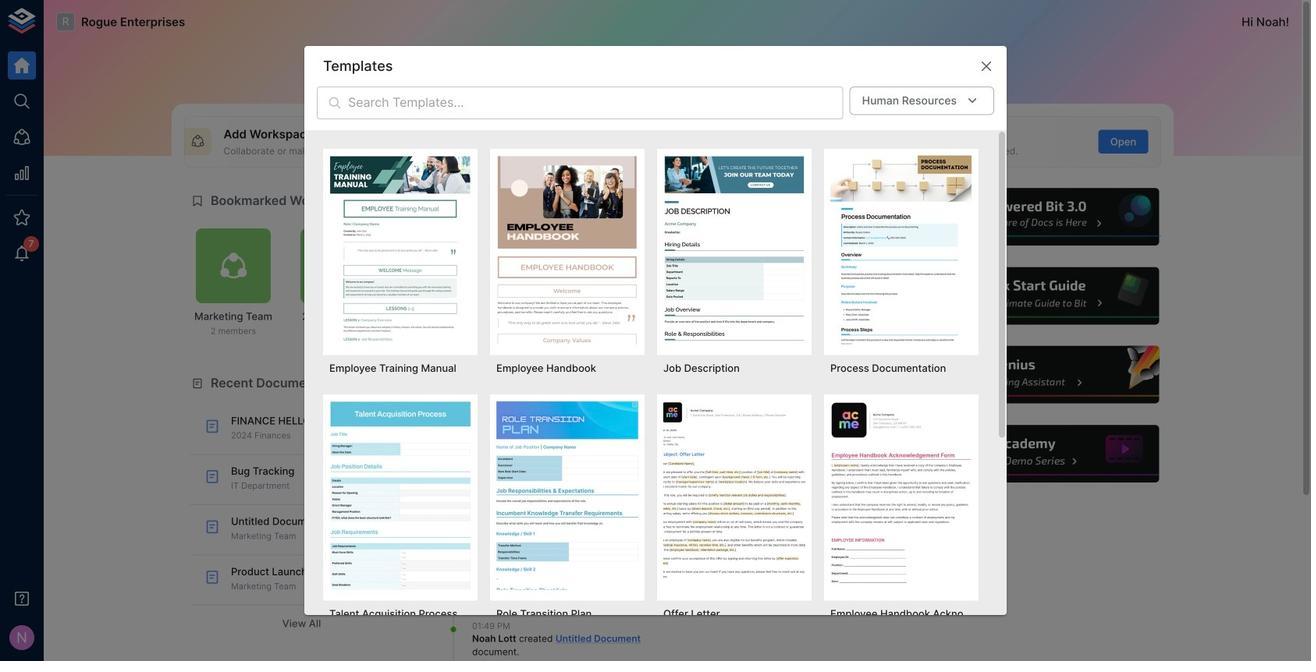 Task type: locate. For each thing, give the bounding box(es) containing it.
dialog
[[304, 46, 1007, 662]]

employee handbook acknowledgement form image
[[830, 401, 972, 590]]

1 help image from the top
[[926, 186, 1161, 248]]

employee handbook image
[[496, 155, 638, 345]]

help image
[[926, 186, 1161, 248], [926, 265, 1161, 327], [926, 344, 1161, 406], [926, 423, 1161, 485]]

4 help image from the top
[[926, 423, 1161, 485]]



Task type: describe. For each thing, give the bounding box(es) containing it.
Search Templates... text field
[[348, 86, 843, 119]]

process documentation image
[[830, 155, 972, 345]]

offer letter image
[[663, 401, 805, 590]]

2 help image from the top
[[926, 265, 1161, 327]]

talent acquisition process image
[[329, 401, 471, 590]]

employee training manual image
[[329, 155, 471, 345]]

3 help image from the top
[[926, 344, 1161, 406]]

job description image
[[663, 155, 805, 345]]

role transition plan image
[[496, 401, 638, 590]]



Task type: vqa. For each thing, say whether or not it's contained in the screenshot.
the Search to Add Users... text box
no



